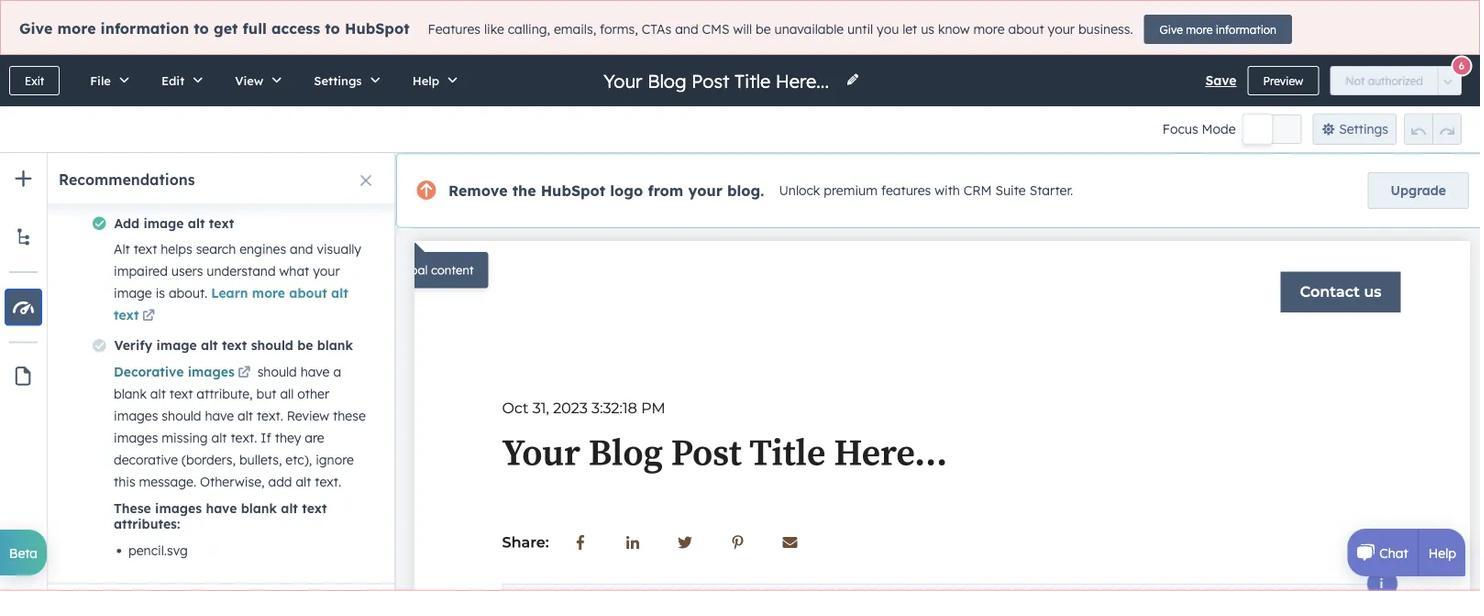 Task type: describe. For each thing, give the bounding box(es) containing it.
remove the hubspot logo from your blog.
[[449, 182, 765, 200]]

1 vertical spatial text.
[[231, 430, 257, 446]]

and inside alt text helps search engines and visually impaired users understand what your image is about.
[[290, 241, 313, 257]]

not authorized button
[[1331, 66, 1439, 95]]

attribute,
[[197, 386, 253, 402]]

0 vertical spatial text.
[[257, 408, 283, 424]]

2 vertical spatial text.
[[315, 474, 341, 490]]

all
[[280, 386, 294, 402]]

information for give more information
[[1216, 22, 1277, 36]]

learn more about alt text
[[114, 285, 348, 323]]

decorative images
[[114, 364, 235, 380]]

more for learn more about alt text
[[252, 285, 285, 301]]

know
[[939, 21, 970, 37]]

unlock premium features with crm suite starter.
[[779, 183, 1074, 199]]

have inside the these images have blank alt text attributes:
[[206, 500, 237, 517]]

give more information
[[1160, 22, 1277, 36]]

remove
[[449, 182, 508, 200]]

missing
[[162, 430, 208, 446]]

the
[[512, 182, 536, 200]]

unlock
[[779, 183, 820, 199]]

crm
[[964, 183, 992, 199]]

decorative images link
[[114, 364, 254, 380]]

0 vertical spatial be
[[756, 21, 771, 37]]

this
[[114, 474, 135, 490]]

alt down attribute,
[[238, 408, 253, 424]]

text up search
[[209, 215, 234, 231]]

exit link
[[9, 66, 60, 95]]

preview
[[1264, 74, 1304, 88]]

will
[[733, 21, 752, 37]]

until
[[848, 21, 874, 37]]

other
[[298, 386, 330, 402]]

but
[[256, 386, 277, 402]]

save
[[1206, 72, 1237, 89]]

link opens in a new window image
[[142, 311, 155, 323]]

image for verify
[[156, 338, 197, 354]]

0 vertical spatial have
[[301, 364, 330, 380]]

focus mode element
[[1244, 115, 1302, 144]]

learn more about alt text link
[[114, 285, 348, 323]]

0 horizontal spatial be
[[297, 338, 313, 354]]

1 vertical spatial your
[[688, 182, 723, 200]]

add
[[268, 474, 292, 490]]

more right know
[[974, 21, 1005, 37]]

premium
[[824, 183, 878, 199]]

decorative
[[114, 364, 184, 380]]

2 vertical spatial should
[[162, 408, 201, 424]]

not authorized group
[[1331, 66, 1462, 95]]

recommendations
[[59, 171, 195, 189]]

these
[[114, 500, 151, 517]]

message.
[[139, 474, 196, 490]]

a
[[333, 364, 341, 380]]

from
[[648, 182, 684, 200]]

image inside alt text helps search engines and visually impaired users understand what your image is about.
[[114, 285, 152, 301]]

emails,
[[554, 21, 597, 37]]

close image
[[361, 175, 372, 186]]

engines
[[240, 241, 286, 257]]

exit
[[25, 74, 44, 88]]

decorative
[[114, 452, 178, 468]]

focus mode
[[1163, 121, 1236, 137]]

are
[[305, 430, 325, 446]]

mode
[[1202, 121, 1236, 137]]

1 horizontal spatial help
[[1429, 545, 1457, 561]]

blank for images
[[241, 500, 277, 517]]

6
[[1459, 60, 1465, 72]]

review
[[287, 408, 329, 424]]

give for give more information
[[1160, 22, 1183, 36]]

beta
[[9, 545, 38, 561]]

they
[[275, 430, 301, 446]]

otherwise,
[[200, 474, 265, 490]]

business.
[[1079, 21, 1134, 37]]

features
[[882, 183, 931, 199]]

not
[[1346, 74, 1366, 88]]

alt up search
[[188, 215, 205, 231]]

upgrade link
[[1368, 172, 1470, 209]]

0 vertical spatial settings
[[314, 73, 362, 88]]

1 vertical spatial should
[[257, 364, 297, 380]]

edit button
[[142, 55, 216, 106]]

preview button
[[1248, 66, 1319, 95]]

cms
[[702, 21, 730, 37]]

text inside the these images have blank alt text attributes:
[[302, 500, 327, 517]]

about.
[[169, 285, 208, 301]]

ctas
[[642, 21, 672, 37]]

alt inside the these images have blank alt text attributes:
[[281, 500, 298, 517]]

link opens in a new window image for decorative images
[[238, 367, 251, 380]]

authorized
[[1369, 74, 1424, 88]]

blog.
[[728, 182, 765, 200]]

image for add
[[143, 215, 184, 231]]

forms,
[[600, 21, 638, 37]]

your inside alt text helps search engines and visually impaired users understand what your image is about.
[[313, 263, 340, 279]]

edit
[[161, 73, 185, 88]]

2 to from the left
[[325, 19, 340, 38]]

give for give more information to get full access to hubspot
[[19, 19, 53, 38]]

alt down etc),
[[296, 474, 311, 490]]

1 vertical spatial have
[[205, 408, 234, 424]]

(borders,
[[182, 452, 236, 468]]

etc),
[[286, 452, 312, 468]]



Task type: locate. For each thing, give the bounding box(es) containing it.
0 horizontal spatial help
[[413, 73, 440, 88]]

have up other
[[301, 364, 330, 380]]

full
[[243, 19, 267, 38]]

suite
[[996, 183, 1026, 199]]

your right from
[[688, 182, 723, 200]]

0 horizontal spatial settings
[[314, 73, 362, 88]]

help inside button
[[413, 73, 440, 88]]

to
[[194, 19, 209, 38], [325, 19, 340, 38]]

more inside give more information link
[[1186, 22, 1213, 36]]

text down learn more about alt text
[[222, 338, 247, 354]]

image down impaired
[[114, 285, 152, 301]]

text up impaired
[[134, 241, 157, 257]]

not authorized
[[1346, 74, 1424, 88]]

hubspot right the
[[541, 182, 606, 200]]

help button
[[393, 55, 471, 106]]

2 vertical spatial have
[[206, 500, 237, 517]]

text. down ignore
[[315, 474, 341, 490]]

settings
[[314, 73, 362, 88], [1340, 121, 1389, 137]]

what
[[279, 263, 309, 279]]

blank down add
[[241, 500, 277, 517]]

your left business.
[[1048, 21, 1075, 37]]

about right know
[[1009, 21, 1045, 37]]

more up file
[[57, 19, 96, 38]]

settings button
[[295, 55, 393, 106], [1313, 114, 1397, 145]]

link opens in a new window image inside learn more about alt text link
[[142, 311, 155, 323]]

view
[[235, 73, 264, 88]]

have down attribute,
[[205, 408, 234, 424]]

about inside learn more about alt text
[[289, 285, 327, 301]]

1 vertical spatial blank
[[114, 386, 147, 402]]

search
[[196, 241, 236, 257]]

should
[[251, 338, 293, 354], [257, 364, 297, 380], [162, 408, 201, 424]]

2 horizontal spatial your
[[1048, 21, 1075, 37]]

text. left the "if"
[[231, 430, 257, 446]]

text inside alt text helps search engines and visually impaired users understand what your image is about.
[[134, 241, 157, 257]]

blank down decorative
[[114, 386, 147, 402]]

visually
[[317, 241, 361, 257]]

1 vertical spatial settings
[[1340, 121, 1389, 137]]

more for give more information
[[1186, 22, 1213, 36]]

1 vertical spatial be
[[297, 338, 313, 354]]

let
[[903, 21, 918, 37]]

should up 'but'
[[251, 338, 293, 354]]

understand
[[207, 263, 276, 279]]

blank for have
[[114, 386, 147, 402]]

information up edit
[[101, 19, 189, 38]]

0 vertical spatial hubspot
[[345, 19, 410, 38]]

alt inside learn more about alt text
[[331, 285, 348, 301]]

alt down visually
[[331, 285, 348, 301]]

None field
[[602, 68, 835, 93]]

settings down not
[[1340, 121, 1389, 137]]

starter.
[[1030, 183, 1074, 199]]

about down what
[[289, 285, 327, 301]]

1 horizontal spatial your
[[688, 182, 723, 200]]

0 horizontal spatial blank
[[114, 386, 147, 402]]

0 horizontal spatial your
[[313, 263, 340, 279]]

0 horizontal spatial and
[[290, 241, 313, 257]]

be up other
[[297, 338, 313, 354]]

0 horizontal spatial give
[[19, 19, 53, 38]]

blank inside should have a blank alt text attribute, but all other images should have alt text. review these images missing alt text. if they are decorative (borders, bullets, etc), ignore this message. otherwise, add alt text.
[[114, 386, 147, 402]]

learn
[[211, 285, 248, 301]]

if
[[261, 430, 271, 446]]

give
[[19, 19, 53, 38], [1160, 22, 1183, 36]]

text.
[[257, 408, 283, 424], [231, 430, 257, 446], [315, 474, 341, 490]]

bullets,
[[239, 452, 282, 468]]

have
[[301, 364, 330, 380], [205, 408, 234, 424], [206, 500, 237, 517]]

beta button
[[0, 530, 47, 576]]

1 vertical spatial image
[[114, 285, 152, 301]]

1 horizontal spatial about
[[1009, 21, 1045, 37]]

and
[[675, 21, 699, 37], [290, 241, 313, 257]]

alt down add
[[281, 500, 298, 517]]

images inside the these images have blank alt text attributes:
[[155, 500, 202, 517]]

0 vertical spatial should
[[251, 338, 293, 354]]

calling,
[[508, 21, 550, 37]]

give more information link
[[1145, 15, 1293, 44]]

image up helps
[[143, 215, 184, 231]]

about
[[1009, 21, 1045, 37], [289, 285, 327, 301]]

get
[[214, 19, 238, 38]]

view button
[[216, 55, 295, 106]]

and left cms
[[675, 21, 699, 37]]

alt
[[188, 215, 205, 231], [331, 285, 348, 301], [201, 338, 218, 354], [150, 386, 166, 402], [238, 408, 253, 424], [212, 430, 227, 446], [296, 474, 311, 490], [281, 500, 298, 517]]

your
[[1048, 21, 1075, 37], [688, 182, 723, 200], [313, 263, 340, 279]]

give more information to get full access to hubspot
[[19, 19, 410, 38]]

blank inside the these images have blank alt text attributes:
[[241, 500, 277, 517]]

0 horizontal spatial information
[[101, 19, 189, 38]]

features
[[428, 21, 481, 37]]

1 vertical spatial and
[[290, 241, 313, 257]]

text inside should have a blank alt text attribute, but all other images should have alt text. review these images missing alt text. if they are decorative (borders, bullets, etc), ignore this message. otherwise, add alt text.
[[170, 386, 193, 402]]

is
[[156, 285, 165, 301]]

0 vertical spatial help
[[413, 73, 440, 88]]

settings button down access
[[295, 55, 393, 106]]

link opens in a new window image for learn more about alt text
[[142, 311, 155, 323]]

file button
[[71, 55, 142, 106]]

and up what
[[290, 241, 313, 257]]

0 horizontal spatial to
[[194, 19, 209, 38]]

1 horizontal spatial give
[[1160, 22, 1183, 36]]

alt up (borders,
[[212, 430, 227, 446]]

text down etc),
[[302, 500, 327, 517]]

to right access
[[325, 19, 340, 38]]

settings down access
[[314, 73, 362, 88]]

attributes:
[[114, 517, 180, 533]]

should up all
[[257, 364, 297, 380]]

should have a blank alt text attribute, but all other images should have alt text. review these images missing alt text. if they are decorative (borders, bullets, etc), ignore this message. otherwise, add alt text.
[[114, 364, 366, 490]]

add
[[114, 215, 140, 231]]

0 vertical spatial your
[[1048, 21, 1075, 37]]

2 vertical spatial your
[[313, 263, 340, 279]]

save button
[[1206, 70, 1237, 92]]

logo
[[610, 182, 643, 200]]

0 horizontal spatial about
[[289, 285, 327, 301]]

give up exit
[[19, 19, 53, 38]]

should up missing
[[162, 408, 201, 424]]

be
[[756, 21, 771, 37], [297, 338, 313, 354]]

0 vertical spatial settings button
[[295, 55, 393, 106]]

1 horizontal spatial settings
[[1340, 121, 1389, 137]]

1 vertical spatial help
[[1429, 545, 1457, 561]]

helps
[[161, 241, 192, 257]]

0 vertical spatial blank
[[317, 338, 353, 354]]

1 vertical spatial hubspot
[[541, 182, 606, 200]]

be right will
[[756, 21, 771, 37]]

impaired
[[114, 263, 168, 279]]

hubspot up help button
[[345, 19, 410, 38]]

0 vertical spatial about
[[1009, 21, 1045, 37]]

text down decorative images link
[[170, 386, 193, 402]]

to left the get
[[194, 19, 209, 38]]

text left link opens in a new window icon on the bottom left of page
[[114, 307, 139, 323]]

with
[[935, 183, 960, 199]]

1 horizontal spatial information
[[1216, 22, 1277, 36]]

2 vertical spatial blank
[[241, 500, 277, 517]]

text inside learn more about alt text
[[114, 307, 139, 323]]

1 horizontal spatial hubspot
[[541, 182, 606, 200]]

alt text helps search engines and visually impaired users understand what your image is about.
[[114, 241, 361, 301]]

text
[[209, 215, 234, 231], [134, 241, 157, 257], [114, 307, 139, 323], [222, 338, 247, 354], [170, 386, 193, 402], [302, 500, 327, 517]]

text. down 'but'
[[257, 408, 283, 424]]

link opens in a new window image
[[142, 311, 155, 323], [238, 367, 251, 380], [238, 367, 251, 380]]

more inside learn more about alt text
[[252, 285, 285, 301]]

alt up decorative images link
[[201, 338, 218, 354]]

group
[[1405, 114, 1462, 145]]

give right business.
[[1160, 22, 1183, 36]]

1 horizontal spatial be
[[756, 21, 771, 37]]

0 vertical spatial image
[[143, 215, 184, 231]]

1 vertical spatial settings button
[[1313, 114, 1397, 145]]

information for give more information to get full access to hubspot
[[101, 19, 189, 38]]

these images have blank alt text attributes:
[[114, 500, 327, 533]]

help down the features
[[413, 73, 440, 88]]

0 horizontal spatial hubspot
[[345, 19, 410, 38]]

us
[[921, 21, 935, 37]]

image up the decorative images
[[156, 338, 197, 354]]

file
[[90, 73, 111, 88]]

1 horizontal spatial and
[[675, 21, 699, 37]]

have down otherwise,
[[206, 500, 237, 517]]

1 horizontal spatial settings button
[[1313, 114, 1397, 145]]

1 horizontal spatial blank
[[241, 500, 277, 517]]

chat
[[1380, 545, 1409, 561]]

unavailable
[[775, 21, 844, 37]]

your down visually
[[313, 263, 340, 279]]

2 vertical spatial image
[[156, 338, 197, 354]]

features like calling, emails, forms, ctas and cms will be unavailable until you let us know more about your business.
[[428, 21, 1134, 37]]

give inside give more information link
[[1160, 22, 1183, 36]]

more down what
[[252, 285, 285, 301]]

upgrade
[[1391, 183, 1447, 199]]

blank up a
[[317, 338, 353, 354]]

information up the save
[[1216, 22, 1277, 36]]

alt down decorative
[[150, 386, 166, 402]]

hubspot
[[345, 19, 410, 38], [541, 182, 606, 200]]

1 vertical spatial about
[[289, 285, 327, 301]]

these
[[333, 408, 366, 424]]

1 to from the left
[[194, 19, 209, 38]]

help right chat
[[1429, 545, 1457, 561]]

ignore
[[316, 452, 354, 468]]

0 horizontal spatial settings button
[[295, 55, 393, 106]]

users
[[171, 263, 203, 279]]

2 horizontal spatial blank
[[317, 338, 353, 354]]

more
[[57, 19, 96, 38], [974, 21, 1005, 37], [1186, 22, 1213, 36], [252, 285, 285, 301]]

add image alt text
[[114, 215, 234, 231]]

verify image alt text should be blank
[[114, 338, 353, 354]]

0 vertical spatial and
[[675, 21, 699, 37]]

settings button down not
[[1313, 114, 1397, 145]]

alt
[[114, 241, 130, 257]]

like
[[484, 21, 504, 37]]

access
[[272, 19, 320, 38]]

more up the save
[[1186, 22, 1213, 36]]

1 horizontal spatial to
[[325, 19, 340, 38]]

more for give more information to get full access to hubspot
[[57, 19, 96, 38]]



Task type: vqa. For each thing, say whether or not it's contained in the screenshot.
text box
no



